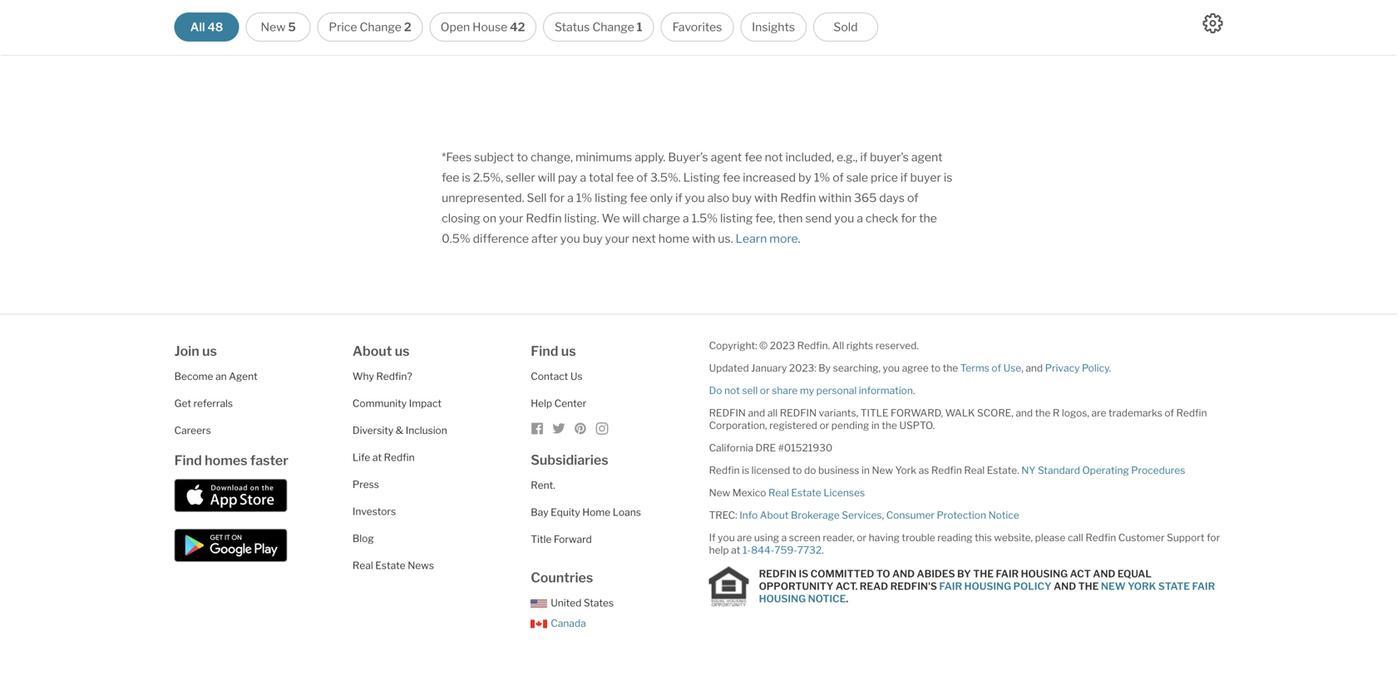 Task type: locate. For each thing, give the bounding box(es) containing it.
real down the licensed
[[769, 487, 789, 499]]

rent for augusta houses for rent
[[291, 8, 314, 22]]

is right buyer
[[944, 170, 953, 185]]

1 agent from the left
[[711, 150, 742, 164]]

1 rent from the left
[[291, 8, 314, 22]]

1 vertical spatial find
[[174, 452, 202, 469]]

your down we
[[605, 232, 630, 246]]

1 vertical spatial new
[[872, 464, 894, 477]]

redfin up opportunity
[[759, 568, 797, 580]]

2 horizontal spatial fair
[[1193, 581, 1216, 593]]

with down 1.5%
[[692, 232, 716, 246]]

not right do on the bottom right of page
[[725, 385, 740, 397]]

1 vertical spatial are
[[737, 532, 752, 544]]

new inside radio
[[261, 20, 286, 34]]

0 vertical spatial about
[[353, 343, 392, 359]]

0 vertical spatial at
[[373, 452, 382, 464]]

if right e.g.,
[[860, 150, 868, 164]]

housing down by
[[965, 581, 1012, 593]]

and up redfin's
[[893, 568, 915, 580]]

to right agree
[[931, 362, 941, 374]]

1 horizontal spatial us
[[395, 343, 410, 359]]

2 change from the left
[[593, 20, 635, 34]]

houses for chicago
[[439, 8, 478, 22]]

york
[[896, 464, 917, 477]]

redfin inside if you are using a screen reader, or having trouble reading this website, please call redfin customer support for help at
[[1086, 532, 1117, 544]]

us for about us
[[395, 343, 410, 359]]

licensed
[[752, 464, 790, 477]]

blog
[[353, 533, 374, 545]]

4 rent from the left
[[914, 8, 936, 22]]

0 vertical spatial estate
[[791, 487, 822, 499]]

2 horizontal spatial if
[[901, 170, 908, 185]]

redfin right call
[[1086, 532, 1117, 544]]

you
[[685, 191, 705, 205], [835, 211, 855, 225], [561, 232, 580, 246], [883, 362, 900, 374], [718, 532, 735, 544]]

fair up the fair housing policy link
[[996, 568, 1019, 580]]

redfin down 'california'
[[709, 464, 740, 477]]

not inside "*fees subject to change, minimums apply. buyer's agent fee not included, e.g., if buyer's agent fee is 2.5%, seller will pay a total fee of 3.5%. listing fee increased by 1% of sale price if buyer is unrepresented. sell for a 1% listing fee only if you also buy with redfin within 365 days of closing on your redfin listing. we will charge a 1.5% listing fee, then send you a check for the 0.5% difference after you buy your next home with us."
[[765, 150, 783, 164]]

dallas
[[601, 8, 634, 22]]

included,
[[786, 150, 834, 164]]

2 vertical spatial new
[[709, 487, 731, 499]]

a down 365
[[857, 211, 863, 225]]

1 vertical spatial ,
[[882, 509, 884, 521]]

1 horizontal spatial listing
[[720, 211, 753, 225]]

help center button
[[531, 397, 587, 410]]

and down act
[[1054, 581, 1077, 593]]

all
[[768, 407, 778, 419]]

2 horizontal spatial new
[[872, 464, 894, 477]]

0 horizontal spatial buy
[[583, 232, 603, 246]]

0 horizontal spatial to
[[517, 150, 528, 164]]

if right price
[[901, 170, 908, 185]]

redfin right as
[[932, 464, 962, 477]]

us for join us
[[202, 343, 217, 359]]

more down 48
[[216, 38, 245, 52]]

1% up listing.
[[576, 191, 592, 205]]

download the redfin app on the apple app store image
[[174, 479, 288, 512]]

1%
[[814, 170, 830, 185], [576, 191, 592, 205]]

is up the mexico
[[742, 464, 750, 477]]

your right on on the left top
[[499, 211, 524, 225]]

1-844-759-7732 .
[[743, 544, 824, 556]]

minimums
[[576, 150, 632, 164]]

redfin inside redfin and all redfin variants, title forward, walk score, and the r logos, are trademarks of redfin corporation, registered or pending in the uspto.
[[1177, 407, 1207, 419]]

us up redfin?
[[395, 343, 410, 359]]

buyer
[[911, 170, 942, 185]]

us up us
[[561, 343, 576, 359]]

1 horizontal spatial to
[[793, 464, 802, 477]]

Open House radio
[[430, 12, 536, 42]]

new left york
[[872, 464, 894, 477]]

0 vertical spatial buy
[[732, 191, 752, 205]]

of left use
[[992, 362, 1002, 374]]

0 horizontal spatial listing
[[595, 191, 628, 205]]

0 horizontal spatial housing
[[759, 593, 806, 605]]

housing down opportunity
[[759, 593, 806, 605]]

0 horizontal spatial if
[[676, 191, 683, 205]]

0 vertical spatial more
[[216, 38, 245, 52]]

1 horizontal spatial your
[[605, 232, 630, 246]]

you up information
[[883, 362, 900, 374]]

a
[[580, 170, 587, 185], [567, 191, 574, 205], [683, 211, 689, 225], [857, 211, 863, 225], [782, 532, 787, 544]]

2 rent from the left
[[499, 8, 521, 22]]

a down pay
[[567, 191, 574, 205]]

searching,
[[833, 362, 881, 374]]

uspto.
[[900, 420, 935, 432]]

0 horizontal spatial find
[[174, 452, 202, 469]]

1
[[637, 20, 643, 34]]

redfin and all redfin variants, title forward, walk score, and the r logos, are trademarks of redfin corporation, registered or pending in the uspto.
[[709, 407, 1207, 432]]

website,
[[994, 532, 1033, 544]]

0 horizontal spatial 1%
[[576, 191, 592, 205]]

find down careers
[[174, 452, 202, 469]]

1 vertical spatial not
[[725, 385, 740, 397]]

r
[[1053, 407, 1060, 419]]

about up why
[[353, 343, 392, 359]]

do not sell or share my personal information .
[[709, 385, 915, 397]]

0 vertical spatial not
[[765, 150, 783, 164]]

terms of use link
[[961, 362, 1022, 374]]

all left rights
[[832, 340, 844, 352]]

1 horizontal spatial is
[[742, 464, 750, 477]]

0 horizontal spatial in
[[862, 464, 870, 477]]

listing up us.
[[720, 211, 753, 225]]

support
[[1167, 532, 1205, 544]]

charge
[[643, 211, 680, 225]]

info
[[740, 509, 758, 521]]

more for learn more .
[[770, 232, 798, 246]]

copyright:
[[709, 340, 758, 352]]

at right life
[[373, 452, 382, 464]]

more
[[216, 38, 245, 52], [770, 232, 798, 246]]

canadian flag image
[[531, 620, 548, 629]]

fair
[[996, 568, 1019, 580], [940, 581, 963, 593], [1193, 581, 1216, 593]]

privacy
[[1045, 362, 1080, 374]]

1% right by
[[814, 170, 830, 185]]

0 vertical spatial with
[[755, 191, 778, 205]]

new for new 5
[[261, 20, 286, 34]]

, up the having
[[882, 509, 884, 521]]

or down variants,
[[820, 420, 830, 432]]

faster
[[250, 452, 289, 469]]

new left 5
[[261, 20, 286, 34]]

about up 'using'
[[760, 509, 789, 521]]

0 horizontal spatial are
[[737, 532, 752, 544]]

is left 2.5%,
[[462, 170, 471, 185]]

chicago houses for rent link
[[392, 8, 521, 22]]

2 vertical spatial if
[[676, 191, 683, 205]]

rent for dallas houses for rent
[[696, 8, 718, 22]]

all inside radio
[[190, 20, 205, 34]]

3 rent from the left
[[696, 8, 718, 22]]

buyer's
[[870, 150, 909, 164]]

1 horizontal spatial are
[[1092, 407, 1107, 419]]

1 us from the left
[[202, 343, 217, 359]]

using
[[754, 532, 780, 544]]

2 us from the left
[[395, 343, 410, 359]]

consumer protection notice link
[[887, 509, 1020, 521]]

option group containing all
[[174, 12, 878, 42]]

new up trec:
[[709, 487, 731, 499]]

policy
[[1014, 581, 1052, 593]]

2 vertical spatial real
[[353, 560, 373, 572]]

bay
[[531, 506, 549, 519]]

agent up listing
[[711, 150, 742, 164]]

news
[[408, 560, 434, 572]]

price change 2
[[329, 20, 411, 34]]

terms
[[961, 362, 990, 374]]

of right trademarks
[[1165, 407, 1175, 419]]

will right we
[[623, 211, 640, 225]]

0 vertical spatial if
[[860, 150, 868, 164]]

personal
[[817, 385, 857, 397]]

0 vertical spatial or
[[760, 385, 770, 397]]

and up new
[[1093, 568, 1116, 580]]

a up 1-844-759-7732 .
[[782, 532, 787, 544]]

1 horizontal spatial agent
[[912, 150, 943, 164]]

1 vertical spatial or
[[820, 420, 830, 432]]

0 vertical spatial to
[[517, 150, 528, 164]]

0 vertical spatial will
[[538, 170, 556, 185]]

1 vertical spatial if
[[901, 170, 908, 185]]

1 horizontal spatial at
[[731, 544, 741, 556]]

are right logos,
[[1092, 407, 1107, 419]]

in right business on the right bottom of page
[[862, 464, 870, 477]]

the up the fair housing policy link
[[974, 568, 994, 580]]

trouble
[[902, 532, 936, 544]]

fair inside "redfin is committed to and abides by the fair housing act and equal opportunity act. read redfin's"
[[996, 568, 1019, 580]]

1 horizontal spatial find
[[531, 343, 559, 359]]

2 vertical spatial or
[[857, 532, 867, 544]]

the down act
[[1079, 581, 1099, 593]]

diversity
[[353, 425, 394, 437]]

and
[[1026, 362, 1043, 374], [748, 407, 766, 419], [1016, 407, 1033, 419]]

new mexico real estate licenses
[[709, 487, 865, 499]]

dallas houses for rent
[[601, 8, 718, 22]]

real left 'estate.'
[[965, 464, 985, 477]]

estate down do
[[791, 487, 822, 499]]

3 houses from the left
[[636, 8, 675, 22]]

change left 1
[[593, 20, 635, 34]]

us flag image
[[531, 600, 548, 608]]

by
[[958, 568, 971, 580]]

also
[[708, 191, 730, 205]]

is
[[799, 568, 809, 580]]

0 horizontal spatial us
[[202, 343, 217, 359]]

houses for augusta
[[231, 8, 271, 22]]

canada link
[[531, 618, 586, 630]]

fair right state
[[1193, 581, 1216, 593]]

find for find us
[[531, 343, 559, 359]]

1 change from the left
[[360, 20, 402, 34]]

2 horizontal spatial housing
[[1021, 568, 1068, 580]]

real down blog
[[353, 560, 373, 572]]

3 us from the left
[[561, 343, 576, 359]]

1 houses from the left
[[231, 8, 271, 22]]

augusta
[[183, 8, 229, 22]]

0 vertical spatial in
[[872, 420, 880, 432]]

listing up we
[[595, 191, 628, 205]]

countries
[[531, 570, 593, 586]]

fair down by
[[940, 581, 963, 593]]

community impact
[[353, 397, 442, 410]]

change inside status change radio
[[593, 20, 635, 34]]

diversity & inclusion
[[353, 425, 447, 437]]

2 horizontal spatial real
[[965, 464, 985, 477]]

Insights radio
[[741, 12, 807, 42]]

redfin inside "redfin is committed to and abides by the fair housing act and equal opportunity act. read redfin's"
[[759, 568, 797, 580]]

, left privacy
[[1022, 362, 1024, 374]]

sell
[[742, 385, 758, 397]]

of inside redfin and all redfin variants, title forward, walk score, and the r logos, are trademarks of redfin corporation, registered or pending in the uspto.
[[1165, 407, 1175, 419]]

to left do
[[793, 464, 802, 477]]

2 houses from the left
[[439, 8, 478, 22]]

New radio
[[246, 12, 311, 42]]

0 horizontal spatial new
[[261, 20, 286, 34]]

0 horizontal spatial agent
[[711, 150, 742, 164]]

0 horizontal spatial with
[[692, 232, 716, 246]]

variants,
[[819, 407, 859, 419]]

0 vertical spatial 1%
[[814, 170, 830, 185]]

2 horizontal spatial us
[[561, 343, 576, 359]]

1 horizontal spatial with
[[755, 191, 778, 205]]

us
[[571, 370, 583, 383]]

become
[[174, 370, 213, 383]]

2
[[404, 20, 411, 34]]

more down then
[[770, 232, 798, 246]]

you down listing.
[[561, 232, 580, 246]]

find
[[531, 343, 559, 359], [174, 452, 202, 469]]

1 horizontal spatial in
[[872, 420, 880, 432]]

1 horizontal spatial real
[[769, 487, 789, 499]]

2 horizontal spatial and
[[1093, 568, 1116, 580]]

procedures
[[1132, 464, 1186, 477]]

0 vertical spatial new
[[261, 20, 286, 34]]

housing inside new york state fair housing notice
[[759, 593, 806, 605]]

or down services
[[857, 532, 867, 544]]

0 horizontal spatial ,
[[882, 509, 884, 521]]

to up seller
[[517, 150, 528, 164]]

all left 48
[[190, 20, 205, 34]]

policy
[[1082, 362, 1109, 374]]

1 horizontal spatial new
[[709, 487, 731, 499]]

more for show more
[[216, 38, 245, 52]]

0 horizontal spatial about
[[353, 343, 392, 359]]

1 horizontal spatial 1%
[[814, 170, 830, 185]]

option group
[[174, 12, 878, 42]]

0 vertical spatial ,
[[1022, 362, 1024, 374]]

1 horizontal spatial all
[[832, 340, 844, 352]]

act
[[1070, 568, 1091, 580]]

you right if
[[718, 532, 735, 544]]

. right privacy
[[1109, 362, 1112, 374]]

in down the title
[[872, 420, 880, 432]]

1 vertical spatial listing
[[720, 211, 753, 225]]

reading
[[938, 532, 973, 544]]

5
[[288, 20, 296, 34]]

redfin is licensed to do business in new york as redfin real estate. ny standard operating procedures
[[709, 464, 1186, 477]]

change left 2
[[360, 20, 402, 34]]

at inside if you are using a screen reader, or having trouble reading this website, please call redfin customer support for help at
[[731, 544, 741, 556]]

houses for eugene
[[854, 8, 893, 22]]

buy down listing.
[[583, 232, 603, 246]]

updated january 2023: by searching, you agree to the terms of use , and privacy policy .
[[709, 362, 1112, 374]]

change inside price change radio
[[360, 20, 402, 34]]

to inside "*fees subject to change, minimums apply. buyer's agent fee not included, e.g., if buyer's agent fee is 2.5%, seller will pay a total fee of 3.5%. listing fee increased by 1% of sale price if buyer is unrepresented. sell for a 1% listing fee only if you also buy with redfin within 365 days of closing on your redfin listing. we will charge a 1.5% listing fee, then send you a check for the 0.5% difference after you buy your next home with us."
[[517, 150, 528, 164]]

mexico
[[733, 487, 767, 499]]

are inside if you are using a screen reader, or having trouble reading this website, please call redfin customer support for help at
[[737, 532, 752, 544]]

home
[[583, 506, 611, 519]]

change for 2
[[360, 20, 402, 34]]

show
[[183, 38, 214, 52]]

the inside "redfin is committed to and abides by the fair housing act and equal opportunity act. read redfin's"
[[974, 568, 994, 580]]

Status Change radio
[[543, 12, 654, 42]]

and right use
[[1026, 362, 1043, 374]]

1 vertical spatial your
[[605, 232, 630, 246]]

housing up policy
[[1021, 568, 1068, 580]]

contact us
[[531, 370, 583, 383]]

redfin twitter image
[[553, 422, 566, 435]]

houses for dallas
[[636, 8, 675, 22]]

1 horizontal spatial fair
[[996, 568, 1019, 580]]

2 agent from the left
[[912, 150, 943, 164]]

us right join
[[202, 343, 217, 359]]

us.
[[718, 232, 733, 246]]

estate left news on the left bottom of the page
[[375, 560, 406, 572]]

of down apply.
[[637, 170, 648, 185]]

1 vertical spatial will
[[623, 211, 640, 225]]

2 horizontal spatial or
[[857, 532, 867, 544]]

4 houses from the left
[[854, 8, 893, 22]]

new for new mexico real estate licenses
[[709, 487, 731, 499]]

trec: info about brokerage services , consumer protection notice
[[709, 509, 1020, 521]]

protection
[[937, 509, 987, 521]]

of right "days"
[[908, 191, 919, 205]]

fair housing policy link
[[940, 581, 1052, 593]]

help
[[531, 397, 552, 410]]

rights
[[847, 340, 874, 352]]

find up contact
[[531, 343, 559, 359]]

housing inside "redfin is committed to and abides by the fair housing act and equal opportunity act. read redfin's"
[[1021, 568, 1068, 580]]

0 vertical spatial all
[[190, 20, 205, 34]]

united
[[551, 597, 582, 609]]

.
[[798, 232, 801, 246], [1109, 362, 1112, 374], [913, 385, 915, 397], [822, 544, 824, 556], [846, 593, 849, 605]]

you inside if you are using a screen reader, or having trouble reading this website, please call redfin customer support for help at
[[718, 532, 735, 544]]

listing
[[595, 191, 628, 205], [720, 211, 753, 225]]

buy right also
[[732, 191, 752, 205]]

housing
[[1021, 568, 1068, 580], [965, 581, 1012, 593], [759, 593, 806, 605]]

0 vertical spatial find
[[531, 343, 559, 359]]

if right only
[[676, 191, 683, 205]]

0 vertical spatial your
[[499, 211, 524, 225]]

at left 1-
[[731, 544, 741, 556]]

or right sell
[[760, 385, 770, 397]]

please
[[1035, 532, 1066, 544]]

1 horizontal spatial ,
[[1022, 362, 1024, 374]]

open house 42
[[441, 20, 525, 34]]

0 horizontal spatial all
[[190, 20, 205, 34]]

consumer
[[887, 509, 935, 521]]

1 vertical spatial at
[[731, 544, 741, 556]]

more inside 'show more' link
[[216, 38, 245, 52]]

do
[[804, 464, 816, 477]]

0 horizontal spatial change
[[360, 20, 402, 34]]

Favorites radio
[[661, 12, 734, 42]]

1 horizontal spatial more
[[770, 232, 798, 246]]

2 vertical spatial to
[[793, 464, 802, 477]]

contact us button
[[531, 370, 583, 383]]

investors
[[353, 506, 396, 518]]

. down the act.
[[846, 593, 849, 605]]



Task type: vqa. For each thing, say whether or not it's contained in the screenshot.
the bottom ,
yes



Task type: describe. For each thing, give the bounding box(es) containing it.
equal housing opportunity image
[[709, 567, 749, 607]]

for inside if you are using a screen reader, or having trouble reading this website, please call redfin customer support for help at
[[1207, 532, 1221, 544]]

Sold radio
[[814, 12, 878, 42]]

change for 1
[[593, 20, 635, 34]]

investors button
[[353, 506, 396, 518]]

. down then
[[798, 232, 801, 246]]

fair inside new york state fair housing notice
[[1193, 581, 1216, 593]]

careers
[[174, 425, 211, 437]]

us for find us
[[561, 343, 576, 359]]

press button
[[353, 479, 379, 491]]

1 horizontal spatial housing
[[965, 581, 1012, 593]]

1 horizontal spatial estate
[[791, 487, 822, 499]]

difference
[[473, 232, 529, 246]]

1 vertical spatial 1%
[[576, 191, 592, 205]]

agent
[[229, 370, 258, 383]]

check
[[866, 211, 899, 225]]

redfin up 'registered'
[[780, 407, 817, 419]]

pay
[[558, 170, 578, 185]]

eugene houses for rent
[[810, 8, 936, 22]]

1-
[[743, 544, 751, 556]]

. down agree
[[913, 385, 915, 397]]

redfin up after
[[526, 211, 562, 225]]

0 horizontal spatial and
[[893, 568, 915, 580]]

the inside "*fees subject to change, minimums apply. buyer's agent fee not included, e.g., if buyer's agent fee is 2.5%, seller will pay a total fee of 3.5%. listing fee increased by 1% of sale price if buyer is unrepresented. sell for a 1% listing fee only if you also buy with redfin within 365 days of closing on your redfin listing. we will charge a 1.5% listing fee, then send you a check for the 0.5% difference after you buy your next home with us."
[[919, 211, 937, 225]]

all 48
[[190, 20, 223, 34]]

call
[[1068, 532, 1084, 544]]

a inside if you are using a screen reader, or having trouble reading this website, please call redfin customer support for help at
[[782, 532, 787, 544]]

1 vertical spatial real
[[769, 487, 789, 499]]

use
[[1004, 362, 1022, 374]]

redfin?
[[376, 370, 412, 383]]

change,
[[531, 150, 573, 164]]

if you are using a screen reader, or having trouble reading this website, please call redfin customer support for help at
[[709, 532, 1221, 556]]

to
[[877, 568, 891, 580]]

redfin down by
[[780, 191, 816, 205]]

score,
[[977, 407, 1014, 419]]

show more
[[183, 38, 245, 52]]

the left the terms
[[943, 362, 959, 374]]

agree
[[902, 362, 929, 374]]

having
[[869, 532, 900, 544]]

redfin down &
[[384, 452, 415, 464]]

1 horizontal spatial will
[[623, 211, 640, 225]]

new york state fair housing notice
[[759, 581, 1216, 605]]

download the redfin app from the google play store image
[[174, 529, 288, 562]]

dallas houses for rent link
[[601, 8, 718, 22]]

or inside if you are using a screen reader, or having trouble reading this website, please call redfin customer support for help at
[[857, 532, 867, 544]]

fee down *fees
[[442, 170, 460, 185]]

0 horizontal spatial fair
[[940, 581, 963, 593]]

become an agent
[[174, 370, 258, 383]]

are inside redfin and all redfin variants, title forward, walk score, and the r logos, are trademarks of redfin corporation, registered or pending in the uspto.
[[1092, 407, 1107, 419]]

or inside redfin and all redfin variants, title forward, walk score, and the r logos, are trademarks of redfin corporation, registered or pending in the uspto.
[[820, 420, 830, 432]]

rent for eugene houses for rent
[[914, 8, 936, 22]]

1 vertical spatial estate
[[375, 560, 406, 572]]

759-
[[775, 544, 798, 556]]

get
[[174, 397, 191, 410]]

0 horizontal spatial or
[[760, 385, 770, 397]]

learn more .
[[736, 232, 801, 246]]

sell
[[527, 191, 547, 205]]

price
[[329, 20, 357, 34]]

rent for chicago houses for rent
[[499, 8, 521, 22]]

abides
[[917, 568, 955, 580]]

1 vertical spatial all
[[832, 340, 844, 352]]

augusta houses for rent link
[[183, 8, 314, 22]]

blog button
[[353, 533, 374, 545]]

2.5%,
[[473, 170, 503, 185]]

eugene
[[810, 8, 851, 22]]

home
[[659, 232, 690, 246]]

title forward
[[531, 534, 592, 546]]

1-844-759-7732 link
[[743, 544, 822, 556]]

redfin.
[[797, 340, 830, 352]]

share
[[772, 385, 798, 397]]

corporation,
[[709, 420, 768, 432]]

2 horizontal spatial to
[[931, 362, 941, 374]]

1.5%
[[692, 211, 718, 225]]

copyright: © 2023 redfin. all rights reserved.
[[709, 340, 919, 352]]

new 5
[[261, 20, 296, 34]]

title
[[531, 534, 552, 546]]

1 horizontal spatial buy
[[732, 191, 752, 205]]

committed
[[811, 568, 875, 580]]

january
[[751, 362, 787, 374]]

1 vertical spatial with
[[692, 232, 716, 246]]

and left all
[[748, 407, 766, 419]]

1 horizontal spatial if
[[860, 150, 868, 164]]

redfin for is
[[759, 568, 797, 580]]

become an agent button
[[174, 370, 258, 383]]

california
[[709, 442, 754, 454]]

california dre #01521930
[[709, 442, 833, 454]]

0 horizontal spatial your
[[499, 211, 524, 225]]

notice
[[989, 509, 1020, 521]]

0 vertical spatial listing
[[595, 191, 628, 205]]

fee right total
[[616, 170, 634, 185]]

the down the title
[[882, 420, 898, 432]]

0 horizontal spatial not
[[725, 385, 740, 397]]

sale
[[847, 170, 869, 185]]

fee up also
[[723, 170, 741, 185]]

equal
[[1118, 568, 1152, 580]]

fee left only
[[630, 191, 648, 205]]

listing.
[[564, 211, 600, 225]]

. down reader,
[[822, 544, 824, 556]]

1 horizontal spatial and
[[1054, 581, 1077, 593]]

1 horizontal spatial the
[[1079, 581, 1099, 593]]

subject
[[474, 150, 514, 164]]

a right pay
[[580, 170, 587, 185]]

canada
[[551, 618, 586, 630]]

0 horizontal spatial is
[[462, 170, 471, 185]]

Price Change radio
[[317, 12, 423, 42]]

you down within
[[835, 211, 855, 225]]

redfin pinterest image
[[574, 422, 588, 435]]

©
[[760, 340, 768, 352]]

redfin instagram image
[[596, 422, 609, 435]]

real estate news button
[[353, 560, 434, 572]]

redfin for and
[[709, 407, 746, 419]]

by
[[819, 362, 831, 374]]

chicago houses for rent
[[392, 8, 521, 22]]

careers button
[[174, 425, 211, 437]]

e.g.,
[[837, 150, 858, 164]]

you down listing
[[685, 191, 705, 205]]

fee up increased
[[745, 150, 763, 164]]

find for find homes faster
[[174, 452, 202, 469]]

updated
[[709, 362, 749, 374]]

sold
[[834, 20, 858, 34]]

in inside redfin and all redfin variants, title forward, walk score, and the r logos, are trademarks of redfin corporation, registered or pending in the uspto.
[[872, 420, 880, 432]]

and right score, at right
[[1016, 407, 1033, 419]]

press
[[353, 479, 379, 491]]

favorites
[[673, 20, 722, 34]]

redfin facebook image
[[531, 422, 544, 435]]

my
[[800, 385, 815, 397]]

redfin's
[[891, 581, 937, 593]]

0 vertical spatial real
[[965, 464, 985, 477]]

rent.
[[531, 479, 555, 491]]

a left 1.5%
[[683, 211, 689, 225]]

join us
[[174, 343, 217, 359]]

estate.
[[987, 464, 1020, 477]]

new
[[1101, 581, 1126, 593]]

of left the sale
[[833, 170, 844, 185]]

3.5%.
[[650, 170, 681, 185]]

life at redfin
[[353, 452, 415, 464]]

2 horizontal spatial is
[[944, 170, 953, 185]]

1 horizontal spatial about
[[760, 509, 789, 521]]

price
[[871, 170, 898, 185]]

life
[[353, 452, 370, 464]]

the left the r
[[1035, 407, 1051, 419]]

real estate licenses link
[[769, 487, 865, 499]]

this
[[975, 532, 992, 544]]

0 horizontal spatial at
[[373, 452, 382, 464]]

7732
[[798, 544, 822, 556]]

0 horizontal spatial real
[[353, 560, 373, 572]]

1 vertical spatial in
[[862, 464, 870, 477]]

opportunity
[[759, 581, 834, 593]]

status change 1
[[555, 20, 643, 34]]

0 horizontal spatial will
[[538, 170, 556, 185]]

show more link
[[183, 29, 265, 54]]

All radio
[[174, 12, 239, 42]]

act.
[[836, 581, 858, 593]]



